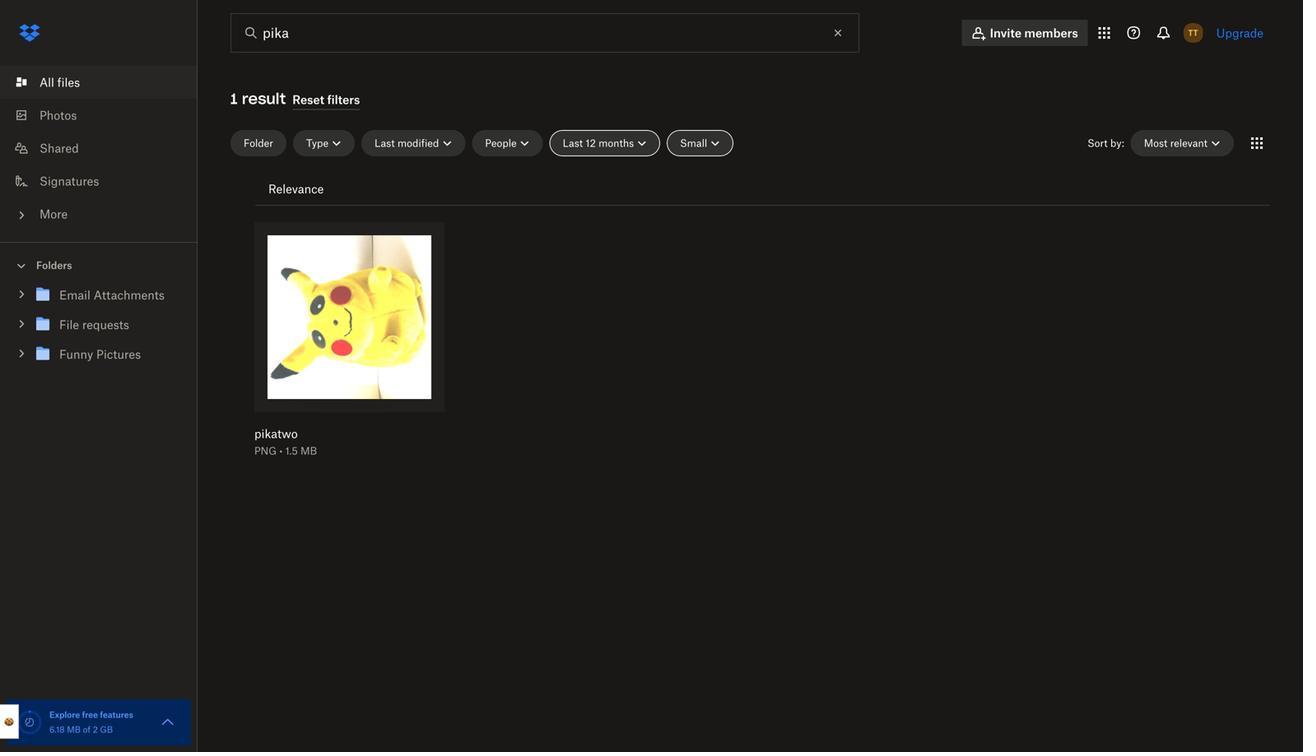 Task type: vqa. For each thing, say whether or not it's contained in the screenshot.
alert
no



Task type: describe. For each thing, give the bounding box(es) containing it.
by:
[[1111, 137, 1124, 149]]

explore free features 6.18 mb of 2 gb
[[49, 710, 133, 735]]

requests
[[82, 318, 129, 332]]

all files
[[40, 75, 80, 89]]

members
[[1025, 26, 1078, 40]]

folders button
[[0, 253, 198, 277]]

relevance
[[268, 182, 324, 196]]

email attachments link
[[33, 284, 184, 307]]

email
[[59, 288, 91, 302]]

attachments
[[94, 288, 165, 302]]

modified
[[398, 137, 439, 149]]

email attachments
[[59, 288, 165, 302]]

last modified button
[[361, 130, 465, 156]]

upgrade
[[1217, 26, 1264, 40]]

pikatwo png • 1.5 mb
[[254, 427, 317, 457]]

12
[[586, 137, 596, 149]]

pikatwo button
[[254, 426, 402, 441]]

reset
[[292, 93, 324, 107]]

quota usage element
[[16, 710, 43, 736]]

months
[[599, 137, 634, 149]]

signatures
[[40, 174, 99, 188]]

of
[[83, 725, 91, 735]]

invite members button
[[962, 20, 1088, 46]]

all
[[40, 75, 54, 89]]

gb
[[100, 725, 113, 735]]

tt
[[1189, 28, 1198, 38]]

all files list item
[[0, 66, 198, 99]]

•
[[279, 445, 283, 457]]

1 result reset filters
[[231, 89, 360, 108]]

dropbox image
[[13, 16, 46, 49]]

funny
[[59, 347, 93, 361]]

2
[[93, 725, 98, 735]]

free
[[82, 710, 98, 720]]

tt button
[[1180, 20, 1207, 46]]

png
[[254, 445, 277, 457]]

last 12 months
[[563, 137, 634, 149]]

6.18
[[49, 725, 65, 735]]

pictures
[[96, 347, 141, 361]]

explore
[[49, 710, 80, 720]]

pikatwo
[[254, 427, 298, 441]]

reset filters button
[[292, 90, 360, 110]]

shared
[[40, 141, 79, 155]]

people
[[485, 137, 517, 149]]

invite members
[[990, 26, 1078, 40]]

more
[[40, 207, 68, 221]]

invite
[[990, 26, 1022, 40]]

last modified
[[375, 137, 439, 149]]



Task type: locate. For each thing, give the bounding box(es) containing it.
upgrade link
[[1217, 26, 1264, 40]]

last for last 12 months
[[563, 137, 583, 149]]

list
[[0, 56, 198, 242]]

file, pikatwo.png row
[[248, 222, 445, 468]]

sort
[[1088, 137, 1108, 149]]

type
[[306, 137, 329, 149]]

result
[[242, 89, 286, 108]]

1 horizontal spatial mb
[[301, 445, 317, 457]]

filters
[[327, 93, 360, 107]]

file
[[59, 318, 79, 332]]

group containing email attachments
[[0, 277, 198, 382]]

small
[[680, 137, 707, 149]]

folder
[[244, 137, 273, 149]]

mb
[[301, 445, 317, 457], [67, 725, 81, 735]]

people button
[[472, 130, 543, 156]]

1 horizontal spatial last
[[563, 137, 583, 149]]

2 last from the left
[[563, 137, 583, 149]]

folders
[[36, 259, 72, 272]]

features
[[100, 710, 133, 720]]

0 vertical spatial mb
[[301, 445, 317, 457]]

all files link
[[13, 66, 198, 99]]

0 horizontal spatial mb
[[67, 725, 81, 735]]

files
[[57, 75, 80, 89]]

most relevant
[[1144, 137, 1208, 149]]

funny pictures
[[59, 347, 141, 361]]

photos
[[40, 108, 77, 122]]

photos link
[[13, 99, 198, 132]]

mb right 1.5
[[301, 445, 317, 457]]

shared link
[[13, 132, 198, 165]]

funny pictures link
[[33, 344, 184, 366]]

signatures link
[[13, 165, 198, 198]]

last for last modified
[[375, 137, 395, 149]]

file requests link
[[33, 314, 184, 336]]

1 last from the left
[[375, 137, 395, 149]]

1
[[231, 89, 237, 108]]

most
[[1144, 137, 1168, 149]]

group
[[0, 277, 198, 382]]

last left "modified"
[[375, 137, 395, 149]]

last 12 months button
[[550, 130, 660, 156]]

list containing all files
[[0, 56, 198, 242]]

relevant
[[1170, 137, 1208, 149]]

most relevant button
[[1131, 130, 1234, 156]]

mb for pikatwo
[[301, 445, 317, 457]]

folder button
[[231, 130, 286, 156]]

mb for explore
[[67, 725, 81, 735]]

0 horizontal spatial last
[[375, 137, 395, 149]]

Search in folder "Dropbox" text field
[[263, 23, 825, 43]]

last inside popup button
[[375, 137, 395, 149]]

last left 12
[[563, 137, 583, 149]]

file requests
[[59, 318, 129, 332]]

mb inside "explore free features 6.18 mb of 2 gb"
[[67, 725, 81, 735]]

type button
[[293, 130, 355, 156]]

mb left of
[[67, 725, 81, 735]]

1 vertical spatial mb
[[67, 725, 81, 735]]

1.5
[[285, 445, 298, 457]]

more image
[[13, 207, 30, 224]]

last
[[375, 137, 395, 149], [563, 137, 583, 149]]

last inside dropdown button
[[563, 137, 583, 149]]

sort by:
[[1088, 137, 1124, 149]]

small button
[[667, 130, 734, 156]]

mb inside pikatwo png • 1.5 mb
[[301, 445, 317, 457]]



